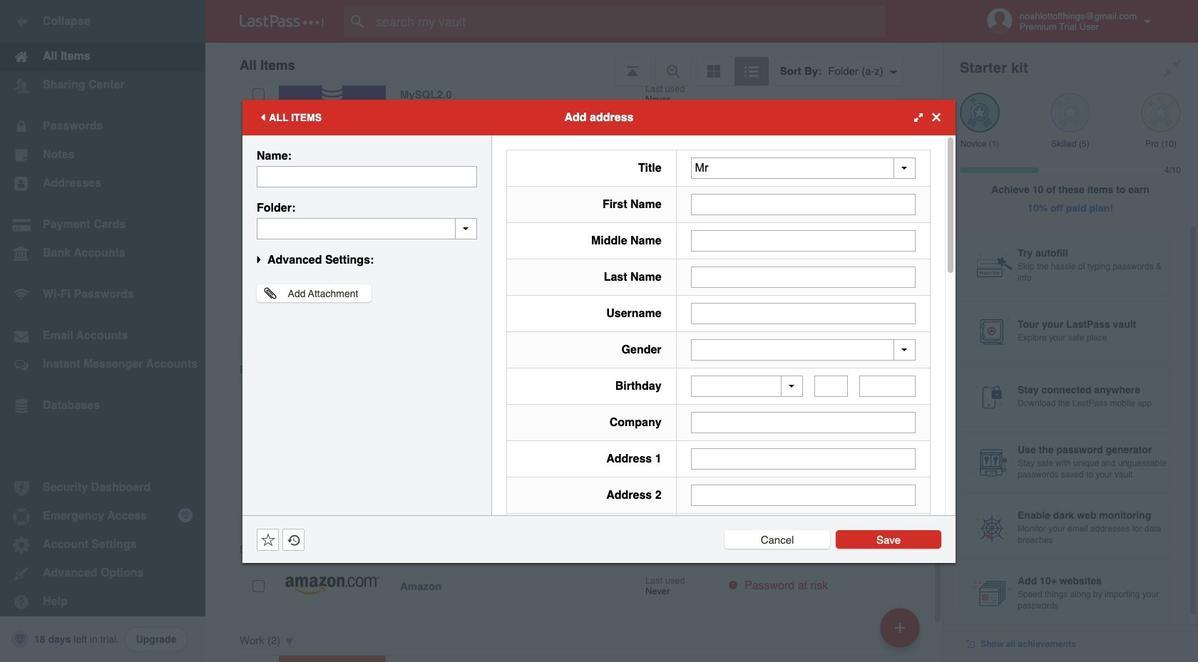 Task type: vqa. For each thing, say whether or not it's contained in the screenshot.
text box
yes



Task type: describe. For each thing, give the bounding box(es) containing it.
lastpass image
[[240, 15, 324, 28]]

Search search field
[[344, 6, 914, 37]]

main navigation navigation
[[0, 0, 206, 663]]

new item image
[[896, 623, 906, 633]]



Task type: locate. For each thing, give the bounding box(es) containing it.
None text field
[[257, 166, 477, 187], [257, 218, 477, 239], [691, 267, 916, 288], [691, 412, 916, 434], [691, 449, 916, 470], [257, 166, 477, 187], [257, 218, 477, 239], [691, 267, 916, 288], [691, 412, 916, 434], [691, 449, 916, 470]]

search my vault text field
[[344, 6, 914, 37]]

dialog
[[243, 100, 956, 663]]

None text field
[[691, 194, 916, 215], [691, 230, 916, 252], [691, 303, 916, 324], [815, 376, 849, 397], [860, 376, 916, 397], [691, 485, 916, 507], [691, 194, 916, 215], [691, 230, 916, 252], [691, 303, 916, 324], [815, 376, 849, 397], [860, 376, 916, 397], [691, 485, 916, 507]]

new item navigation
[[876, 604, 929, 663]]

vault options navigation
[[206, 43, 943, 86]]



